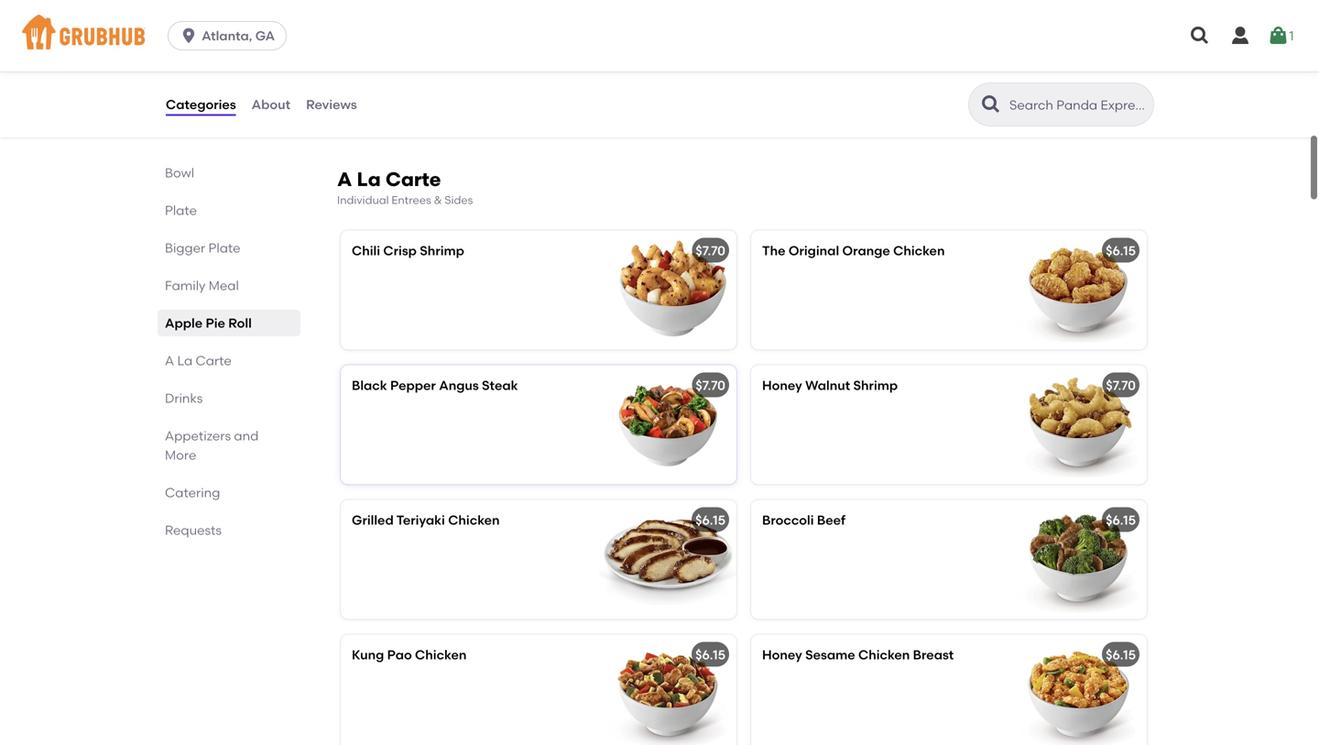 Task type: locate. For each thing, give the bounding box(es) containing it.
carte up entrees at the top of the page
[[386, 152, 441, 175]]

orange
[[843, 227, 891, 243]]

la
[[357, 152, 381, 175], [177, 353, 193, 368]]

1 vertical spatial la
[[177, 353, 193, 368]]

1 vertical spatial carte
[[196, 353, 232, 368]]

broccoli beef
[[763, 497, 846, 512]]

0 horizontal spatial svg image
[[180, 27, 198, 45]]

honey
[[763, 362, 803, 377], [763, 631, 803, 647]]

1 horizontal spatial carte
[[386, 152, 441, 175]]

proceed to checkout
[[1096, 432, 1229, 448]]

1 button
[[1268, 19, 1295, 52]]

honey sesame chicken breast
[[763, 631, 954, 647]]

svg image right svg icon
[[1268, 25, 1290, 47]]

0 vertical spatial honey
[[763, 362, 803, 377]]

pepper
[[390, 362, 436, 377]]

carte inside a la carte individual entrees & sides
[[386, 152, 441, 175]]

1 horizontal spatial a
[[337, 152, 352, 175]]

atlanta, ga button
[[168, 21, 294, 50]]

shrimp right crisp
[[420, 227, 465, 243]]

0 horizontal spatial a
[[165, 353, 174, 368]]

$6.15 for grilled teriyaki chicken
[[696, 497, 726, 512]]

1 vertical spatial a
[[165, 353, 174, 368]]

a for a la carte individual entrees & sides
[[337, 152, 352, 175]]

atlanta, ga
[[202, 28, 275, 44]]

$7.70
[[696, 227, 726, 243], [696, 362, 726, 377], [1107, 362, 1136, 377]]

1 vertical spatial honey
[[763, 631, 803, 647]]

shrimp
[[420, 227, 465, 243], [854, 362, 898, 377]]

a down apple
[[165, 353, 174, 368]]

black pepper angus steak
[[352, 362, 518, 377]]

categories button
[[165, 71, 237, 137]]

honey left "walnut"
[[763, 362, 803, 377]]

la up individual
[[357, 152, 381, 175]]

reviews button
[[305, 71, 358, 137]]

appetizers and more
[[165, 428, 259, 463]]

$6.15
[[1106, 227, 1136, 243], [696, 497, 726, 512], [1106, 497, 1136, 512], [696, 631, 726, 647], [1106, 631, 1136, 647]]

carte for a la carte individual entrees & sides
[[386, 152, 441, 175]]

svg image inside atlanta, ga "button"
[[180, 27, 198, 45]]

about
[[252, 97, 291, 112]]

a
[[337, 152, 352, 175], [165, 353, 174, 368]]

chili crisp shrimp
[[352, 227, 465, 243]]

0 vertical spatial a
[[337, 152, 352, 175]]

svg image for 1
[[1268, 25, 1290, 47]]

chicken for grilled teriyaki chicken
[[448, 497, 500, 512]]

svg image for atlanta, ga
[[180, 27, 198, 45]]

a inside a la carte individual entrees & sides
[[337, 152, 352, 175]]

the original orange chicken image
[[1010, 215, 1147, 334]]

la inside a la carte individual entrees & sides
[[357, 152, 381, 175]]

shrimp right "walnut"
[[854, 362, 898, 377]]

teriyaki
[[397, 497, 445, 512]]

2 horizontal spatial svg image
[[1268, 25, 1290, 47]]

chicken right pao
[[415, 631, 467, 647]]

chili crisp shrimp image
[[599, 215, 737, 334]]

1 horizontal spatial la
[[357, 152, 381, 175]]

angus
[[439, 362, 479, 377]]

carte for a la carte
[[196, 353, 232, 368]]

walnut
[[806, 362, 851, 377]]

chicken left breast
[[859, 631, 910, 647]]

la up drinks
[[177, 353, 193, 368]]

shrimp for honey walnut shrimp
[[854, 362, 898, 377]]

0 vertical spatial la
[[357, 152, 381, 175]]

svg image inside 1 button
[[1268, 25, 1290, 47]]

2 honey from the top
[[763, 631, 803, 647]]

0 horizontal spatial la
[[177, 353, 193, 368]]

1 horizontal spatial svg image
[[1190, 25, 1212, 47]]

plate up "meal"
[[209, 240, 241, 256]]

atlanta,
[[202, 28, 252, 44]]

black pepper angus steak image
[[599, 349, 737, 469]]

kung
[[352, 631, 384, 647]]

svg image left svg icon
[[1190, 25, 1212, 47]]

proceed
[[1096, 432, 1149, 448]]

apple pie roll image
[[599, 0, 737, 114]]

carte
[[386, 152, 441, 175], [196, 353, 232, 368]]

svg image left atlanta,
[[180, 27, 198, 45]]

proceed to checkout button
[[1040, 423, 1285, 456]]

a up individual
[[337, 152, 352, 175]]

0 vertical spatial shrimp
[[420, 227, 465, 243]]

0 horizontal spatial plate
[[165, 203, 197, 218]]

1 vertical spatial shrimp
[[854, 362, 898, 377]]

breast
[[913, 631, 954, 647]]

0 vertical spatial carte
[[386, 152, 441, 175]]

$7.70 for the
[[696, 227, 726, 243]]

1 horizontal spatial shrimp
[[854, 362, 898, 377]]

0 horizontal spatial shrimp
[[420, 227, 465, 243]]

1 horizontal spatial plate
[[209, 240, 241, 256]]

1 vertical spatial plate
[[209, 240, 241, 256]]

svg image
[[1190, 25, 1212, 47], [1268, 25, 1290, 47], [180, 27, 198, 45]]

pao
[[387, 631, 412, 647]]

honey for honey walnut shrimp
[[763, 362, 803, 377]]

0 vertical spatial plate
[[165, 203, 197, 218]]

plate
[[165, 203, 197, 218], [209, 240, 241, 256]]

$6.15 for honey sesame chicken breast
[[1106, 631, 1136, 647]]

0 horizontal spatial carte
[[196, 353, 232, 368]]

family meal
[[165, 278, 239, 293]]

plate down bowl
[[165, 203, 197, 218]]

meal
[[209, 278, 239, 293]]

sides
[[445, 178, 473, 191]]

honey left sesame
[[763, 631, 803, 647]]

grilled
[[352, 497, 394, 512]]

bigger
[[165, 240, 205, 256]]

chicken right teriyaki
[[448, 497, 500, 512]]

1 honey from the top
[[763, 362, 803, 377]]

sesame
[[806, 631, 856, 647]]

chicken
[[894, 227, 945, 243], [448, 497, 500, 512], [415, 631, 467, 647], [859, 631, 910, 647]]

$6.15 for broccoli beef
[[1106, 497, 1136, 512]]

honey walnut shrimp
[[763, 362, 898, 377]]

carte down pie
[[196, 353, 232, 368]]



Task type: describe. For each thing, give the bounding box(es) containing it.
1
[[1290, 28, 1295, 43]]

roll
[[228, 315, 252, 331]]

kung pao chicken image
[[599, 619, 737, 738]]

honey walnut shrimp image
[[1010, 349, 1147, 469]]

more
[[165, 447, 196, 463]]

Search Panda Express (3101) search field
[[1008, 96, 1148, 114]]

honey for honey sesame chicken breast
[[763, 631, 803, 647]]

drinks
[[165, 390, 203, 406]]

beef
[[817, 497, 846, 512]]

about button
[[251, 71, 292, 137]]

crisp
[[383, 227, 417, 243]]

a la carte individual entrees & sides
[[337, 152, 473, 191]]

original
[[789, 227, 840, 243]]

grilled teriyaki chicken image
[[599, 484, 737, 603]]

chicken for honey sesame chicken breast
[[859, 631, 910, 647]]

reviews
[[306, 97, 357, 112]]

main navigation navigation
[[0, 0, 1320, 71]]

a la carte
[[165, 353, 232, 368]]

the
[[763, 227, 786, 243]]

grilled teriyaki chicken
[[352, 497, 500, 512]]

entrees
[[392, 178, 431, 191]]

la for a la carte
[[177, 353, 193, 368]]

apple
[[165, 315, 203, 331]]

chicken for kung pao chicken
[[415, 631, 467, 647]]

steak
[[482, 362, 518, 377]]

family
[[165, 278, 206, 293]]

$6.15 for kung pao chicken
[[696, 631, 726, 647]]

honey sesame chicken breast image
[[1010, 619, 1147, 738]]

a for a la carte
[[165, 353, 174, 368]]

appetizers
[[165, 428, 231, 444]]

pie
[[206, 315, 225, 331]]

search icon image
[[981, 93, 1003, 115]]

chili
[[352, 227, 380, 243]]

checkout
[[1168, 432, 1229, 448]]

kung pao chicken
[[352, 631, 467, 647]]

broccoli beef image
[[1010, 484, 1147, 603]]

&
[[434, 178, 442, 191]]

broccoli
[[763, 497, 814, 512]]

bowl
[[165, 165, 194, 181]]

black
[[352, 362, 387, 377]]

shrimp for chili crisp shrimp
[[420, 227, 465, 243]]

svg image
[[1230, 25, 1252, 47]]

catering
[[165, 485, 220, 500]]

la for a la carte individual entrees & sides
[[357, 152, 381, 175]]

$6.15 for the original orange chicken
[[1106, 227, 1136, 243]]

bigger plate
[[165, 240, 241, 256]]

requests
[[165, 522, 222, 538]]

apple pie roll
[[165, 315, 252, 331]]

the original orange chicken
[[763, 227, 945, 243]]

$7.70 for honey
[[696, 362, 726, 377]]

and
[[234, 428, 259, 444]]

individual
[[337, 178, 389, 191]]

to
[[1152, 432, 1165, 448]]

chicken right orange
[[894, 227, 945, 243]]

ga
[[255, 28, 275, 44]]

categories
[[166, 97, 236, 112]]



Task type: vqa. For each thing, say whether or not it's contained in the screenshot.
(130
no



